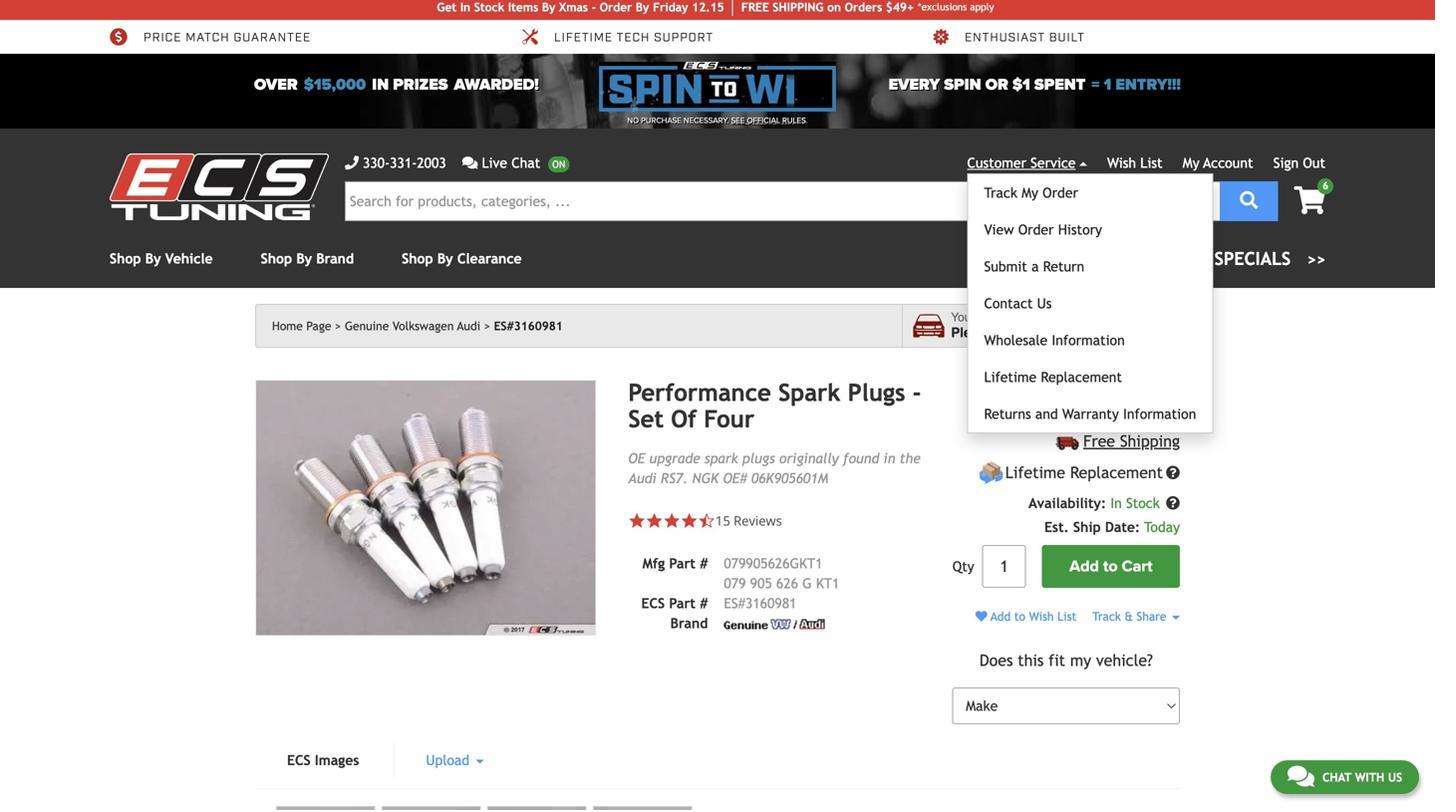 Task type: locate. For each thing, give the bounding box(es) containing it.
built
[[1050, 30, 1086, 46]]

1 vertical spatial order
[[1043, 185, 1079, 201]]

1 vertical spatial part
[[669, 595, 696, 611]]

lifetime down get in stock items by xmas - order by friday 12.15
[[554, 30, 613, 46]]

=
[[1092, 76, 1100, 94]]

1 vertical spatial a
[[1120, 325, 1127, 341]]

items
[[508, 0, 539, 14]]

0 vertical spatial -
[[592, 0, 596, 14]]

to left 'cart'
[[1104, 557, 1118, 576]]

2 star image from the left
[[663, 512, 681, 530]]

1 vertical spatial lifetime
[[985, 369, 1037, 385]]

2 part from the top
[[669, 595, 696, 611]]

upload button
[[394, 741, 516, 781]]

2 shop from the left
[[261, 251, 292, 267]]

my
[[1071, 651, 1092, 670]]

1 star image from the left
[[628, 512, 646, 530]]

1 horizontal spatial brand
[[671, 615, 708, 631]]

ecs inside 079905626gkt1 079 905 626 g kt1 ecs part #
[[642, 595, 665, 611]]

1 vertical spatial question circle image
[[1166, 497, 1180, 511]]

customer service button
[[968, 153, 1088, 173]]

brand
[[316, 251, 354, 267], [671, 615, 708, 631]]

1 horizontal spatial to
[[1072, 325, 1085, 341]]

0 vertical spatial information
[[1052, 332, 1125, 348]]

star image up "mfg"
[[628, 512, 646, 530]]

0 horizontal spatial track
[[985, 185, 1018, 201]]

1 vertical spatial track
[[1093, 610, 1121, 624]]

0 vertical spatial brand
[[316, 251, 354, 267]]

0 horizontal spatial in
[[372, 76, 389, 94]]

track for track my order
[[985, 185, 1018, 201]]

1 horizontal spatial a
[[1120, 325, 1127, 341]]

ping
[[798, 0, 824, 14]]

add right heart icon in the right of the page
[[991, 610, 1011, 624]]

330-331-2003 link
[[345, 153, 446, 173]]

0 horizontal spatial add
[[991, 610, 1011, 624]]

star image up "mfg"
[[646, 512, 663, 530]]

wish list
[[1108, 155, 1163, 171]]

0 vertical spatial lifetime
[[554, 30, 613, 46]]

track down the customer
[[985, 185, 1018, 201]]

stock up today
[[1127, 496, 1160, 512]]

by left clearance
[[437, 251, 453, 267]]

oe
[[628, 450, 645, 466]]

0 vertical spatial #
[[700, 556, 708, 572]]

0 vertical spatial wish
[[1108, 155, 1137, 171]]

part right "mfg"
[[669, 556, 696, 572]]

my left account
[[1183, 155, 1200, 171]]

brand down the mfg part #
[[671, 615, 708, 631]]

this product is lifetime replacement eligible image
[[979, 461, 1004, 486]]

home
[[272, 319, 303, 333]]

or
[[986, 76, 1009, 94]]

0 vertical spatial ecs
[[642, 595, 665, 611]]

comments image left live
[[462, 156, 478, 170]]

0 horizontal spatial stock
[[474, 0, 505, 14]]

0 vertical spatial comments image
[[462, 156, 478, 170]]

to left pick
[[1072, 325, 1085, 341]]

0 horizontal spatial shop
[[110, 251, 141, 267]]

audi right "volkswagen"
[[457, 319, 481, 333]]

1 horizontal spatial my
[[1183, 155, 1200, 171]]

shopping cart image
[[1295, 186, 1326, 214]]

information inside wholesale information link
[[1052, 332, 1125, 348]]

wholesale information link
[[969, 322, 1213, 359]]

0 vertical spatial track
[[985, 185, 1018, 201]]

star image
[[646, 512, 663, 530], [663, 512, 681, 530]]

$1
[[1013, 76, 1031, 94]]

1 vertical spatial stock
[[1127, 496, 1160, 512]]

- right xmas
[[592, 0, 596, 14]]

0 horizontal spatial ecs
[[287, 753, 311, 769]]

lifetime
[[554, 30, 613, 46], [985, 369, 1037, 385], [1006, 464, 1066, 482]]

see official rules link
[[731, 115, 806, 127]]

to for add to cart
[[1104, 557, 1118, 576]]

0 horizontal spatial chat
[[512, 155, 541, 171]]

1 vertical spatial chat
[[1323, 771, 1352, 785]]

order down the service
[[1043, 185, 1079, 201]]

shop by clearance
[[402, 251, 522, 267]]

1 vertical spatial information
[[1124, 406, 1197, 422]]

# inside 079905626gkt1 079 905 626 g kt1 ecs part #
[[700, 595, 708, 611]]

by up "home page" link
[[296, 251, 312, 267]]

track inside track my order link
[[985, 185, 1018, 201]]

#
[[700, 556, 708, 572], [700, 595, 708, 611]]

this
[[1018, 651, 1044, 670]]

1 vertical spatial comments image
[[1288, 765, 1315, 789]]

wish up this
[[1029, 610, 1054, 624]]

3 shop from the left
[[402, 251, 433, 267]]

comments image left chat with us on the right
[[1288, 765, 1315, 789]]

price
[[144, 30, 182, 46]]

lifetime replacement down wholesale information
[[985, 369, 1123, 385]]

1 horizontal spatial ecs
[[642, 595, 665, 611]]

0 horizontal spatial us
[[1037, 296, 1052, 312]]

contact us link
[[969, 285, 1213, 322]]

1 horizontal spatial star image
[[681, 512, 698, 530]]

a left the return
[[1032, 259, 1039, 275]]

0 horizontal spatial wish
[[1029, 610, 1054, 624]]

1 vertical spatial my
[[1022, 185, 1039, 201]]

audi
[[457, 319, 481, 333], [628, 470, 657, 486]]

by left xmas
[[542, 0, 556, 14]]

comments image
[[462, 156, 478, 170], [1288, 765, 1315, 789]]

in for availability:
[[1111, 496, 1122, 512]]

es#
[[724, 595, 746, 611]]

0 horizontal spatial a
[[1032, 259, 1039, 275]]

chat left the with
[[1323, 771, 1352, 785]]

track left share
[[1093, 610, 1121, 624]]

order up submit a return
[[1019, 222, 1054, 238]]

brand up page
[[316, 251, 354, 267]]

1 horizontal spatial shop
[[261, 251, 292, 267]]

match
[[186, 30, 230, 46]]

in right get
[[460, 0, 471, 14]]

1 horizontal spatial in
[[1111, 496, 1122, 512]]

star image left 15
[[681, 512, 698, 530]]

clearance
[[457, 251, 522, 267]]

list up does this fit my vehicle?
[[1058, 610, 1077, 624]]

add
[[1070, 557, 1100, 576], [991, 610, 1011, 624]]

0 vertical spatial stock
[[474, 0, 505, 14]]

0 vertical spatial in
[[460, 0, 471, 14]]

est.
[[1045, 520, 1069, 536]]

your
[[951, 311, 975, 325]]

079 905 626 g kt1
[[724, 576, 840, 592]]

mfg
[[643, 556, 665, 572]]

by down ecs tuning image
[[145, 251, 161, 267]]

question circle image down shipping
[[1166, 466, 1180, 480]]

ecs tuning 'spin to win' contest logo image
[[599, 62, 837, 112]]

1 vertical spatial vehicle
[[979, 311, 1017, 325]]

add down 'ship' at the right bottom of the page
[[1070, 557, 1100, 576]]

my inside track my order link
[[1022, 185, 1039, 201]]

stock for get
[[474, 0, 505, 14]]

chat with us
[[1323, 771, 1403, 785]]

in up est. ship date: today
[[1111, 496, 1122, 512]]

1 question circle image from the top
[[1166, 466, 1180, 480]]

1 vertical spatial audi
[[628, 470, 657, 486]]

vehicle up tap
[[979, 311, 1017, 325]]

replacement down wholesale information link on the right of page
[[1041, 369, 1123, 385]]

$15,000
[[304, 76, 366, 94]]

add for add to wish list
[[991, 610, 1011, 624]]

no
[[627, 116, 639, 126]]

lifetime up returns
[[985, 369, 1037, 385]]

vehicle down ecs tuning image
[[165, 251, 213, 267]]

1 vertical spatial in
[[884, 450, 896, 466]]

0 horizontal spatial in
[[460, 0, 471, 14]]

sales
[[1142, 248, 1191, 269]]

shop for shop by brand
[[261, 251, 292, 267]]

0 horizontal spatial &
[[1125, 610, 1133, 624]]

1 vertical spatial -
[[913, 379, 922, 407]]

originally
[[779, 450, 839, 466]]

in inside oe upgrade spark plugs originally found in the audi rs7. ngk oe# 06k905601m
[[884, 450, 896, 466]]

to inside button
[[1104, 557, 1118, 576]]

1 shop from the left
[[110, 251, 141, 267]]

2 # from the top
[[700, 595, 708, 611]]

- right plugs
[[913, 379, 922, 407]]

track for track & share
[[1093, 610, 1121, 624]]

brand inside es# 3160981 brand
[[671, 615, 708, 631]]

1 horizontal spatial add
[[1070, 557, 1100, 576]]

1 horizontal spatial -
[[913, 379, 922, 407]]

None text field
[[983, 545, 1027, 588]]

0 vertical spatial chat
[[512, 155, 541, 171]]

volkswagen
[[393, 319, 454, 333]]

0 vertical spatial to
[[1072, 325, 1085, 341]]

free
[[1084, 432, 1116, 450]]

spark
[[705, 450, 738, 466]]

us right the with
[[1388, 771, 1403, 785]]

shop for shop by vehicle
[[110, 251, 141, 267]]

audi down the oe
[[628, 470, 657, 486]]

# left es# on the bottom
[[700, 595, 708, 611]]

1 part from the top
[[669, 556, 696, 572]]

account
[[1204, 155, 1254, 171]]

079905626gkt1 079 905 626 g kt1 ecs part #
[[642, 556, 840, 611]]

by for shop by clearance
[[437, 251, 453, 267]]

1 vertical spatial list
[[1058, 610, 1077, 624]]

ecs down "mfg"
[[642, 595, 665, 611]]

1 horizontal spatial track
[[1093, 610, 1121, 624]]

pick
[[1089, 325, 1116, 341]]

the
[[900, 450, 921, 466]]

rules
[[783, 116, 806, 126]]

free ship ping on orders $49+ *exclusions apply
[[741, 0, 995, 14]]

in left the
[[884, 450, 896, 466]]

0 vertical spatial add
[[1070, 557, 1100, 576]]

question circle image up today
[[1166, 497, 1180, 511]]

brand for es# 3160981 brand
[[671, 615, 708, 631]]

3160981
[[746, 595, 797, 611]]

my down customer service dropdown button
[[1022, 185, 1039, 201]]

replacement down free shipping
[[1071, 464, 1163, 482]]

stock
[[474, 0, 505, 14], [1127, 496, 1160, 512]]

customer service element
[[968, 173, 1214, 434]]

# down the half star icon
[[700, 556, 708, 572]]

replacement inside 'link'
[[1041, 369, 1123, 385]]

shop by vehicle
[[110, 251, 213, 267]]

submit
[[985, 259, 1028, 275]]

genuine volkswagen audi
[[345, 319, 481, 333]]

add inside button
[[1070, 557, 1100, 576]]

1 vertical spatial us
[[1388, 771, 1403, 785]]

vehicle inside your vehicle please tap 'select' to pick a vehicle
[[979, 311, 1017, 325]]

0 vertical spatial question circle image
[[1166, 466, 1180, 480]]

free shipping image
[[1057, 436, 1079, 450]]

2 vertical spatial to
[[1015, 610, 1026, 624]]

by
[[542, 0, 556, 14], [636, 0, 649, 14], [145, 251, 161, 267], [296, 251, 312, 267], [437, 251, 453, 267]]

wish up track my order link
[[1108, 155, 1137, 171]]

star image left the half star icon
[[663, 512, 681, 530]]

0 vertical spatial a
[[1032, 259, 1039, 275]]

ecs left images
[[287, 753, 311, 769]]

question circle image
[[1166, 466, 1180, 480], [1166, 497, 1180, 511]]

on
[[828, 0, 841, 14]]

1 vertical spatial brand
[[671, 615, 708, 631]]

to for add to wish list
[[1015, 610, 1026, 624]]

& left share
[[1125, 610, 1133, 624]]

1 vertical spatial #
[[700, 595, 708, 611]]

1 vertical spatial add
[[991, 610, 1011, 624]]

1 vertical spatial &
[[1125, 610, 1133, 624]]

es#3160981 - 079905626gkt1 -  performance spark plugs - set of four  - oe upgrade spark plugs originally found in the audi rs7. ngk oe# 06k905601m - genuine volkswagen audi - audi volkswagen image
[[255, 380, 597, 637], [276, 807, 375, 811], [382, 807, 481, 811], [488, 807, 587, 811], [593, 807, 692, 811]]

1 vertical spatial in
[[1111, 496, 1122, 512]]

0 horizontal spatial -
[[592, 0, 596, 14]]

lifetime tech support
[[554, 30, 714, 46]]

information inside returns and warranty information link
[[1124, 406, 1197, 422]]

out
[[1303, 155, 1326, 171]]

lifetime down free shipping icon
[[1006, 464, 1066, 482]]

2 question circle image from the top
[[1166, 497, 1180, 511]]

a
[[1032, 259, 1039, 275], [1120, 325, 1127, 341]]

0 horizontal spatial audi
[[457, 319, 481, 333]]

order up lifetime tech support link
[[600, 0, 632, 14]]

add to wish list
[[988, 610, 1077, 624]]

0 horizontal spatial star image
[[628, 512, 646, 530]]

spark
[[779, 379, 841, 407]]

2 horizontal spatial shop
[[402, 251, 433, 267]]

1 horizontal spatial comments image
[[1288, 765, 1315, 789]]

purchase
[[641, 116, 682, 126]]

1 horizontal spatial wish
[[1108, 155, 1137, 171]]

6
[[1323, 180, 1329, 191]]

1 horizontal spatial vehicle
[[979, 311, 1017, 325]]

chat right live
[[512, 155, 541, 171]]

list left my account
[[1141, 155, 1163, 171]]

0 vertical spatial vehicle
[[165, 251, 213, 267]]

part down the mfg part #
[[669, 595, 696, 611]]

by for shop by vehicle
[[145, 251, 161, 267]]

2 horizontal spatial to
[[1104, 557, 1118, 576]]

0 vertical spatial audi
[[457, 319, 481, 333]]

qty
[[953, 559, 975, 575]]

replacement
[[1041, 369, 1123, 385], [1071, 464, 1163, 482]]

stock left items
[[474, 0, 505, 14]]

availability: in stock
[[1029, 496, 1164, 512]]

1 vertical spatial ecs
[[287, 753, 311, 769]]

enthusiast built link
[[931, 28, 1086, 46]]

view order history
[[985, 222, 1103, 238]]

list
[[1141, 155, 1163, 171], [1058, 610, 1077, 624]]

0 vertical spatial list
[[1141, 155, 1163, 171]]

1 horizontal spatial &
[[1197, 248, 1210, 269]]

0 vertical spatial replacement
[[1041, 369, 1123, 385]]

1 horizontal spatial chat
[[1323, 771, 1352, 785]]

& right "sales"
[[1197, 248, 1210, 269]]

lifetime replacement up availability: in stock
[[1006, 464, 1163, 482]]

date:
[[1106, 520, 1141, 536]]

0 horizontal spatial brand
[[316, 251, 354, 267]]

wholesale
[[985, 332, 1048, 348]]

0 vertical spatial &
[[1197, 248, 1210, 269]]

in left prizes
[[372, 76, 389, 94]]

with
[[1355, 771, 1385, 785]]

comments image inside "live chat" link
[[462, 156, 478, 170]]

0 horizontal spatial comments image
[[462, 156, 478, 170]]

0 horizontal spatial to
[[1015, 610, 1026, 624]]

0 vertical spatial part
[[669, 556, 696, 572]]

lifetime inside 'link'
[[985, 369, 1037, 385]]

comments image inside chat with us link
[[1288, 765, 1315, 789]]

0 horizontal spatial vehicle
[[165, 251, 213, 267]]

chat with us link
[[1271, 761, 1420, 795]]

a inside customer service element
[[1032, 259, 1039, 275]]

1 horizontal spatial audi
[[628, 470, 657, 486]]

a right pick
[[1120, 325, 1127, 341]]

to right heart icon in the right of the page
[[1015, 610, 1026, 624]]

1 horizontal spatial us
[[1388, 771, 1403, 785]]

rs7.
[[661, 470, 688, 486]]

enthusiast built
[[965, 30, 1086, 46]]

0 horizontal spatial my
[[1022, 185, 1039, 201]]

fit
[[1049, 651, 1066, 670]]

see
[[731, 116, 745, 126]]

does
[[980, 651, 1013, 670]]

0 vertical spatial lifetime replacement
[[985, 369, 1123, 385]]

1 horizontal spatial stock
[[1127, 496, 1160, 512]]

star image
[[628, 512, 646, 530], [681, 512, 698, 530]]

1 star image from the left
[[646, 512, 663, 530]]

us up 'select'
[[1037, 296, 1052, 312]]

1 horizontal spatial in
[[884, 450, 896, 466]]



Task type: describe. For each thing, give the bounding box(es) containing it.
your vehicle please tap 'select' to pick a vehicle
[[951, 311, 1177, 341]]

of
[[671, 405, 697, 433]]

oe#
[[723, 470, 747, 486]]

and
[[1036, 406, 1058, 422]]

history
[[1058, 222, 1103, 238]]

return
[[1043, 259, 1085, 275]]

submit a return
[[985, 259, 1085, 275]]

xmas
[[559, 0, 588, 14]]

home page link
[[272, 319, 341, 333]]

view order history link
[[969, 211, 1213, 248]]

my account link
[[1183, 155, 1254, 171]]

my account
[[1183, 155, 1254, 171]]

audi inside oe upgrade spark plugs originally found in the audi rs7. ngk oe# 06k905601m
[[628, 470, 657, 486]]

enthusiast
[[965, 30, 1046, 46]]

add to wish list link
[[976, 610, 1077, 624]]

live chat link
[[462, 153, 570, 173]]

add to cart button
[[1042, 545, 1180, 588]]

2003
[[417, 155, 446, 171]]

question circle image for in stock
[[1166, 497, 1180, 511]]

in for get
[[460, 0, 471, 14]]

1 vertical spatial replacement
[[1071, 464, 1163, 482]]

please
[[951, 325, 994, 341]]

comments image for chat
[[1288, 765, 1315, 789]]

1 horizontal spatial list
[[1141, 155, 1163, 171]]

set
[[628, 405, 664, 433]]

track my order link
[[969, 174, 1213, 211]]

necessary.
[[684, 116, 729, 126]]

live chat
[[482, 155, 541, 171]]

ecs tuning image
[[110, 154, 329, 220]]

0 horizontal spatial list
[[1058, 610, 1077, 624]]

add to cart
[[1070, 557, 1153, 576]]

every spin or $1 spent = 1 entry!!!
[[889, 76, 1181, 94]]

& for sales
[[1197, 248, 1210, 269]]

question circle image for lifetime replacement
[[1166, 466, 1180, 480]]

wholesale information
[[985, 332, 1125, 348]]

every
[[889, 76, 940, 94]]

submit a return link
[[969, 248, 1213, 285]]

free shipping
[[1084, 432, 1180, 450]]

to inside your vehicle please tap 'select' to pick a vehicle
[[1072, 325, 1085, 341]]

vehicle
[[1131, 325, 1177, 341]]

2 vertical spatial order
[[1019, 222, 1054, 238]]

over $15,000 in prizes
[[254, 76, 448, 94]]

lifetime tech support link
[[520, 28, 714, 46]]

sign out link
[[1274, 155, 1326, 171]]

phone image
[[345, 156, 359, 170]]

guarantee
[[234, 30, 311, 46]]

track my order
[[985, 185, 1079, 201]]

today
[[1145, 520, 1180, 536]]

- inside performance spark plugs - set of four
[[913, 379, 922, 407]]

four
[[704, 405, 755, 433]]

'select'
[[1022, 325, 1069, 341]]

page
[[306, 319, 331, 333]]

found
[[843, 450, 880, 466]]

*exclusions
[[918, 1, 967, 12]]

1 # from the top
[[700, 556, 708, 572]]

6 link
[[1279, 178, 1334, 216]]

friday
[[653, 0, 688, 14]]

& for track
[[1125, 610, 1133, 624]]

0 vertical spatial order
[[600, 0, 632, 14]]

1 vertical spatial lifetime replacement
[[1006, 464, 1163, 482]]

0 vertical spatial in
[[372, 76, 389, 94]]

contact us
[[985, 296, 1052, 312]]

search image
[[1241, 191, 1258, 209]]

track & share
[[1093, 610, 1170, 624]]

plugs
[[743, 450, 775, 466]]

1
[[1104, 76, 1112, 94]]

cart
[[1122, 557, 1153, 576]]

upgrade
[[650, 450, 701, 466]]

performance spark plugs - set of four
[[628, 379, 922, 433]]

shop for shop by clearance
[[402, 251, 433, 267]]

by left friday
[[636, 0, 649, 14]]

track & share button
[[1093, 610, 1180, 624]]

0 vertical spatial us
[[1037, 296, 1052, 312]]

sign out
[[1274, 155, 1326, 171]]

shipping
[[1120, 432, 1180, 450]]

tap
[[998, 325, 1018, 341]]

ecs images
[[287, 753, 359, 769]]

06k905601m
[[752, 470, 829, 486]]

oe upgrade spark plugs originally found in the audi rs7. ngk oe# 06k905601m
[[628, 450, 921, 486]]

prizes
[[393, 76, 448, 94]]

sales & specials
[[1142, 248, 1291, 269]]

a inside your vehicle please tap 'select' to pick a vehicle
[[1120, 325, 1127, 341]]

stock for availability:
[[1127, 496, 1160, 512]]

0 vertical spatial my
[[1183, 155, 1200, 171]]

performance
[[628, 379, 771, 407]]

es# 3160981 brand
[[671, 595, 797, 631]]

*exclusions apply link
[[918, 0, 995, 14]]

330-331-2003
[[363, 155, 446, 171]]

2 star image from the left
[[681, 512, 698, 530]]

lifetime replacement link
[[969, 359, 1213, 396]]

15
[[716, 512, 731, 530]]

price match guarantee link
[[110, 28, 311, 46]]

2 vertical spatial lifetime
[[1006, 464, 1066, 482]]

comments image for live
[[462, 156, 478, 170]]

shop by brand
[[261, 251, 354, 267]]

1 vertical spatial wish
[[1029, 610, 1054, 624]]

upload
[[426, 753, 474, 769]]

15 reviews link
[[716, 512, 782, 530]]

est. ship date: today
[[1045, 520, 1180, 536]]

Search text field
[[345, 181, 1220, 221]]

heart image
[[976, 611, 988, 623]]

half star image
[[698, 512, 716, 530]]

add for add to cart
[[1070, 557, 1100, 576]]

service
[[1031, 155, 1076, 171]]

mfg part #
[[643, 556, 708, 572]]

tech
[[617, 30, 650, 46]]

ship
[[1074, 520, 1101, 536]]

brand for shop by brand
[[316, 251, 354, 267]]

lifetime replacement inside lifetime replacement 'link'
[[985, 369, 1123, 385]]

genuine volkswagen audi image
[[724, 620, 825, 630]]

live
[[482, 155, 507, 171]]

part inside 079905626gkt1 079 905 626 g kt1 ecs part #
[[669, 595, 696, 611]]

official
[[747, 116, 781, 126]]

returns and warranty information link
[[969, 396, 1213, 433]]

vehicle?
[[1096, 651, 1153, 670]]

by for shop by brand
[[296, 251, 312, 267]]

share
[[1137, 610, 1167, 624]]



Task type: vqa. For each thing, say whether or not it's contained in the screenshot.
a within the customer service element
yes



